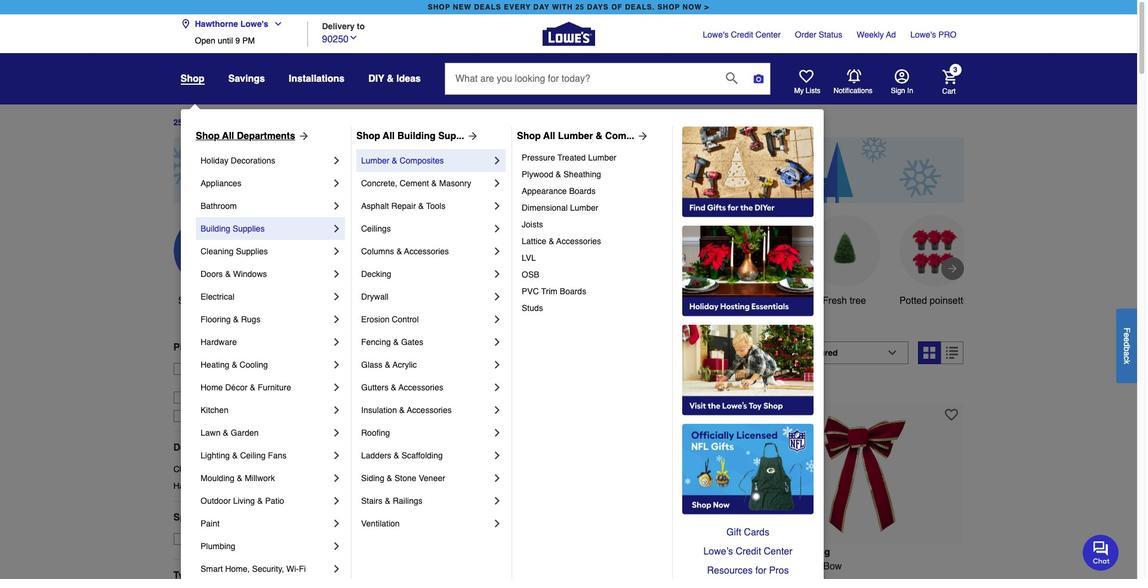 Task type: describe. For each thing, give the bounding box(es) containing it.
ventilation link
[[361, 513, 492, 535]]

decking link
[[361, 263, 492, 286]]

chevron right image for smart home, security, wi-fi
[[331, 563, 343, 575]]

control
[[392, 315, 419, 324]]

outdoor living & patio link
[[201, 490, 331, 513]]

lattice & accessories link
[[522, 233, 664, 250]]

f e e d b a c k button
[[1117, 309, 1138, 383]]

25 days of deals. shop new deals every day. while supplies last. image
[[174, 137, 964, 203]]

chevron right image for decking
[[492, 268, 504, 280]]

100- inside the holiday living 100-count 20.62-ft white incandescent plug- in christmas string lights
[[351, 561, 370, 572]]

chevron right image for flooring & rugs
[[331, 314, 343, 326]]

1 shop from the left
[[428, 3, 451, 11]]

& for glass & acrylic
[[385, 360, 391, 370]]

9
[[235, 36, 240, 45]]

plywood & sheathing link
[[522, 166, 664, 183]]

plumbing link
[[201, 535, 331, 558]]

1 heart outline image from the left
[[739, 408, 752, 422]]

living for holiday living 8.5-in w red bow
[[803, 547, 831, 558]]

special offers
[[174, 512, 238, 523]]

electrical link
[[201, 286, 331, 308]]

concrete,
[[361, 179, 398, 188]]

lowe's credit center
[[703, 30, 781, 39]]

& for diy & ideas
[[387, 73, 394, 84]]

poinsettia
[[930, 296, 971, 306]]

w
[[792, 561, 801, 572]]

installations button
[[289, 68, 345, 90]]

holiday living button
[[537, 215, 608, 308]]

doors
[[201, 269, 223, 279]]

doors & windows
[[201, 269, 267, 279]]

drywall
[[361, 292, 389, 302]]

& inside hawthorne lowe's & nearby stores button
[[262, 376, 268, 386]]

free store pickup today at:
[[191, 364, 295, 374]]

smart home, security, wi-fi link
[[201, 558, 331, 579]]

chevron down image
[[269, 19, 283, 29]]

lattice
[[522, 237, 547, 246]]

composites
[[400, 156, 444, 165]]

deals
[[474, 3, 502, 11]]

& for lawn & garden
[[223, 428, 229, 438]]

pressure treated lumber
[[522, 153, 617, 162]]

hardware link
[[201, 331, 331, 354]]

chevron right image for kitchen
[[331, 404, 343, 416]]

1 vertical spatial boards
[[560, 287, 587, 296]]

fresh
[[823, 296, 848, 306]]

arrow right image for shop all lumber & com...
[[635, 130, 649, 142]]

arrow right image for shop all departments
[[295, 130, 310, 142]]

chevron right image for drywall
[[492, 291, 504, 303]]

decorations down studs
[[509, 348, 591, 364]]

2 heart outline image from the left
[[946, 408, 959, 422]]

Search Query text field
[[446, 63, 717, 94]]

chevron right image for moulding & millwork
[[331, 473, 343, 484]]

chevron right image for doors & windows
[[331, 268, 343, 280]]

& inside home décor & furniture link
[[250, 383, 256, 392]]

compare for 1001813120 element
[[372, 383, 407, 392]]

chevron right image for holiday decorations
[[331, 155, 343, 167]]

until
[[218, 36, 233, 45]]

camera image
[[753, 73, 765, 85]]

chevron right image for ventilation
[[492, 518, 504, 530]]

stairs
[[361, 496, 383, 506]]

store
[[211, 364, 231, 374]]

cooling
[[240, 360, 268, 370]]

& for flooring & rugs
[[233, 315, 239, 324]]

hanukkah
[[174, 481, 211, 491]]

0 vertical spatial savings
[[228, 73, 265, 84]]

kitchen link
[[201, 399, 331, 422]]

100- inside 100-count 20.62-ft multicolor incandescent plug-in christmas string lights
[[558, 561, 577, 572]]

for
[[756, 566, 767, 576]]

& for stairs & railings
[[385, 496, 391, 506]]

1 vertical spatial savings
[[465, 296, 499, 306]]

insulation
[[361, 406, 397, 415]]

chevron right image for hardware
[[331, 336, 343, 348]]

hanging decoration button
[[628, 215, 699, 322]]

living for holiday living 100-count 20.62-ft white incandescent plug- in christmas string lights
[[388, 547, 416, 558]]

shop for shop
[[181, 73, 205, 84]]

lowe's home improvement logo image
[[543, 7, 595, 60]]

25 inside 'link'
[[576, 3, 585, 11]]

fi
[[299, 565, 306, 574]]

lawn & garden
[[201, 428, 259, 438]]

chevron right image for cleaning supplies
[[331, 246, 343, 257]]

stores
[[298, 376, 321, 386]]

& for lattice & accessories
[[549, 237, 555, 246]]

list view image
[[947, 347, 959, 359]]

holiday living 100-count 20.62-ft white incandescent plug- in christmas string lights
[[351, 547, 542, 579]]

scaffolding
[[402, 451, 443, 461]]

ventilation
[[361, 519, 400, 529]]

1 horizontal spatial savings button
[[446, 215, 518, 308]]

holiday living
[[543, 296, 602, 306]]

days
[[185, 118, 205, 127]]

lowe's down > on the right of page
[[703, 30, 729, 39]]

repair
[[392, 201, 416, 211]]

8.5-
[[765, 561, 782, 572]]

holiday hosting essentials. image
[[683, 226, 814, 317]]

lights inside the holiday living 100-count 20.62-ft white incandescent plug- in christmas string lights
[[435, 576, 460, 579]]

chevron right image for insulation & accessories
[[492, 404, 504, 416]]

siding & stone veneer link
[[361, 467, 492, 490]]

lawn
[[201, 428, 221, 438]]

bathroom link
[[201, 195, 331, 217]]

red
[[804, 561, 821, 572]]

center for lowe's credit center
[[756, 30, 781, 39]]

asphalt repair & tools
[[361, 201, 446, 211]]

christmas inside the holiday living 100-count 20.62-ft white incandescent plug- in christmas string lights
[[361, 576, 404, 579]]

millwork
[[245, 474, 275, 483]]

resources for pros link
[[683, 562, 814, 579]]

1 vertical spatial building
[[201, 224, 230, 234]]

chevron right image for bathroom
[[331, 200, 343, 212]]

credit for lowe's
[[736, 547, 762, 557]]

chevron right image for erosion control
[[492, 314, 504, 326]]

chevron right image for fencing & gates
[[492, 336, 504, 348]]

chevron right image for glass & acrylic
[[492, 359, 504, 371]]

decorations for hanukkah decorations
[[214, 481, 258, 491]]

bathroom
[[201, 201, 237, 211]]

chevron right image for home décor & furniture
[[331, 382, 343, 394]]

my lists link
[[795, 69, 821, 96]]

visit the lowe's toy shop. image
[[683, 325, 814, 416]]

shop for shop all deals
[[178, 296, 201, 306]]

string inside 100-count 20.62-ft multicolor incandescent plug-in christmas string lights
[[637, 576, 662, 579]]

drywall link
[[361, 286, 492, 308]]

0 vertical spatial pickup
[[174, 342, 205, 353]]

plumbing
[[201, 542, 236, 551]]

chevron right image for building supplies
[[331, 223, 343, 235]]

hanging
[[646, 296, 681, 306]]

all for building
[[383, 131, 395, 142]]

& for lumber & composites
[[392, 156, 398, 165]]

count inside the holiday living 100-count 20.62-ft white incandescent plug- in christmas string lights
[[370, 561, 395, 572]]

lowe's home improvement cart image
[[943, 70, 957, 84]]

& inside the concrete, cement & masonry link
[[432, 179, 437, 188]]

rugs
[[241, 315, 261, 324]]

nearby
[[270, 376, 296, 386]]

20.62- inside 100-count 20.62-ft multicolor incandescent plug-in christmas string lights
[[605, 561, 633, 572]]

& for columns & accessories
[[397, 247, 402, 256]]

hawthorne for hawthorne lowe's & nearby stores
[[191, 376, 232, 386]]

chevron right image for gutters & accessories
[[492, 382, 504, 394]]

shop all departments link
[[196, 129, 310, 143]]

sign in
[[892, 87, 914, 95]]

chevron right image for asphalt repair & tools
[[492, 200, 504, 212]]

198 products in holiday decorations
[[351, 348, 591, 364]]

incandescent inside 100-count 20.62-ft multicolor incandescent plug-in christmas string lights
[[684, 561, 741, 572]]

weekly ad
[[857, 30, 897, 39]]

tree
[[850, 296, 867, 306]]

0 horizontal spatial departments
[[174, 443, 232, 453]]

ideas
[[397, 73, 421, 84]]

shop for shop all lumber & com...
[[517, 131, 541, 142]]

shop all deals
[[178, 296, 240, 306]]

living for outdoor living & patio
[[233, 496, 255, 506]]

offers
[[210, 512, 238, 523]]

pvc trim boards
[[522, 287, 587, 296]]

accessories for insulation & accessories
[[407, 406, 452, 415]]

ft inside the holiday living 100-count 20.62-ft white incandescent plug- in christmas string lights
[[425, 561, 431, 572]]

asphalt repair & tools link
[[361, 195, 492, 217]]

cart
[[943, 87, 956, 95]]

smart
[[201, 565, 223, 574]]

fans
[[268, 451, 287, 461]]

cleaning supplies link
[[201, 240, 331, 263]]

in inside 100-count 20.62-ft multicolor incandescent plug-in christmas string lights
[[580, 576, 588, 579]]

chat invite button image
[[1084, 535, 1120, 571]]

1001813120 element
[[351, 381, 407, 393]]

trim
[[542, 287, 558, 296]]

& for gutters & accessories
[[391, 383, 397, 392]]

studs link
[[522, 300, 664, 317]]

lowe's up "pm"
[[241, 19, 269, 29]]

1 horizontal spatial arrow right image
[[947, 263, 959, 275]]

lowe's down free store pickup today at:
[[234, 376, 260, 386]]

pvc trim boards link
[[522, 283, 664, 300]]

all for departments
[[222, 131, 234, 142]]

sup...
[[439, 131, 465, 142]]

holiday for holiday living
[[543, 296, 575, 306]]

90250
[[322, 34, 349, 45]]

wi-
[[287, 565, 299, 574]]

chevron right image for concrete, cement & masonry
[[492, 177, 504, 189]]

0 vertical spatial in
[[438, 348, 449, 364]]

lowe's credit center link
[[703, 29, 781, 41]]

glass & acrylic link
[[361, 354, 492, 376]]

masonry
[[439, 179, 472, 188]]

chevron right image for roofing
[[492, 427, 504, 439]]

plug- inside the holiday living 100-count 20.62-ft white incandescent plug- in christmas string lights
[[520, 561, 542, 572]]

0 vertical spatial boards
[[570, 186, 596, 196]]

lowe's pro
[[911, 30, 957, 39]]

accessories for lattice & accessories
[[557, 237, 602, 246]]

in inside the holiday living 100-count 20.62-ft white incandescent plug- in christmas string lights
[[351, 576, 359, 579]]

lowe's left pro
[[911, 30, 937, 39]]

home,
[[225, 565, 250, 574]]

chevron right image for stairs & railings
[[492, 495, 504, 507]]

decorations for christmas decorations
[[213, 465, 258, 474]]

holiday living 8.5-in w red bow
[[765, 547, 842, 572]]

stairs & railings
[[361, 496, 423, 506]]

tools
[[426, 201, 446, 211]]

supplies for building supplies
[[233, 224, 265, 234]]

building supplies
[[201, 224, 265, 234]]



Task type: locate. For each thing, give the bounding box(es) containing it.
hawthorne
[[195, 19, 238, 29], [191, 376, 232, 386]]

1 horizontal spatial shop
[[658, 3, 681, 11]]

& left ceiling
[[232, 451, 238, 461]]

holiday inside button
[[543, 296, 575, 306]]

shop all building sup... link
[[357, 129, 479, 143]]

accessories down "glass & acrylic" link
[[399, 383, 444, 392]]

chevron right image for ladders & scaffolding
[[492, 450, 504, 462]]

2 100- from the left
[[558, 561, 577, 572]]

arrow right image inside shop all building sup... link
[[465, 130, 479, 142]]

holiday inside the holiday living 100-count 20.62-ft white incandescent plug- in christmas string lights
[[351, 547, 385, 558]]

0 horizontal spatial white
[[433, 561, 458, 572]]

& left tools
[[419, 201, 424, 211]]

holiday for holiday living 8.5-in w red bow
[[765, 547, 800, 558]]

1 horizontal spatial in
[[782, 561, 789, 572]]

& inside moulding & millwork link
[[237, 474, 243, 483]]

hawthorne lowe's & nearby stores button
[[191, 375, 321, 387]]

& inside flooring & rugs link
[[233, 315, 239, 324]]

& for heating & cooling
[[232, 360, 237, 370]]

lumber down the appearance boards link
[[570, 203, 599, 213]]

0 horizontal spatial building
[[201, 224, 230, 234]]

compare inside 5013254527 element
[[787, 383, 821, 392]]

1 horizontal spatial 20.62-
[[605, 561, 633, 572]]

holiday for holiday living 100-count 20.62-ft white incandescent plug- in christmas string lights
[[351, 547, 385, 558]]

& inside fencing & gates link
[[393, 338, 399, 347]]

2 horizontal spatial christmas
[[591, 576, 634, 579]]

chevron right image for electrical
[[331, 291, 343, 303]]

2 20.62- from the left
[[605, 561, 633, 572]]

ft down ventilation link
[[425, 561, 431, 572]]

lattice & accessories
[[522, 237, 602, 246]]

departments element
[[174, 442, 332, 454]]

0 vertical spatial credit
[[732, 30, 754, 39]]

& inside the lumber & composites link
[[392, 156, 398, 165]]

shop left the new at top left
[[428, 3, 451, 11]]

credit up search icon
[[732, 30, 754, 39]]

pickup & delivery
[[174, 342, 254, 353]]

plug- inside 100-count 20.62-ft multicolor incandescent plug-in christmas string lights
[[558, 576, 580, 579]]

building up cleaning
[[201, 224, 230, 234]]

pickup up free
[[174, 342, 205, 353]]

1 horizontal spatial count
[[577, 561, 603, 572]]

20.62- inside the holiday living 100-count 20.62-ft white incandescent plug- in christmas string lights
[[398, 561, 425, 572]]

lowe's home improvement account image
[[895, 69, 909, 84]]

with
[[552, 3, 573, 11]]

1 compare from the left
[[372, 383, 407, 392]]

2 incandescent from the left
[[684, 561, 741, 572]]

products
[[379, 348, 434, 364]]

holiday
[[201, 156, 229, 165], [543, 296, 575, 306], [453, 348, 505, 364], [351, 547, 385, 558], [765, 547, 800, 558]]

0 vertical spatial white
[[742, 296, 766, 306]]

100-count 20.62-ft multicolor incandescent plug-in christmas string lights
[[558, 561, 741, 579]]

2 horizontal spatial shop
[[517, 131, 541, 142]]

christmas inside 100-count 20.62-ft multicolor incandescent plug-in christmas string lights
[[591, 576, 634, 579]]

living up red
[[803, 547, 831, 558]]

holiday decorations link
[[201, 149, 331, 172]]

0 vertical spatial shop
[[181, 73, 205, 84]]

0 horizontal spatial shop
[[428, 3, 451, 11]]

1 vertical spatial hawthorne
[[191, 376, 232, 386]]

& for ladders & scaffolding
[[394, 451, 400, 461]]

to
[[357, 21, 365, 31]]

0 horizontal spatial 25
[[174, 118, 183, 127]]

shop for shop all building sup...
[[357, 131, 381, 142]]

moulding & millwork
[[201, 474, 275, 483]]

& inside siding & stone veneer link
[[387, 474, 393, 483]]

& right 'ladders'
[[394, 451, 400, 461]]

hawthorne lowe's & nearby stores
[[191, 376, 321, 386]]

2 count from the left
[[577, 561, 603, 572]]

lumber up plywood & sheathing link
[[589, 153, 617, 162]]

& inside outdoor living & patio link
[[257, 496, 263, 506]]

1 horizontal spatial white
[[742, 296, 766, 306]]

credit for lowe's
[[732, 30, 754, 39]]

chevron right image for heating & cooling
[[331, 359, 343, 371]]

decorations for holiday decorations
[[231, 156, 276, 165]]

& left patio
[[257, 496, 263, 506]]

fencing & gates link
[[361, 331, 492, 354]]

living down osb link
[[577, 296, 602, 306]]

20.62- down ventilation link
[[398, 561, 425, 572]]

paint
[[201, 519, 220, 529]]

1 horizontal spatial lights
[[664, 576, 690, 579]]

& right store
[[232, 360, 237, 370]]

kitchen
[[201, 406, 229, 415]]

& right glass
[[385, 360, 391, 370]]

incandescent inside the holiday living 100-count 20.62-ft white incandescent plug- in christmas string lights
[[460, 561, 517, 572]]

1 horizontal spatial christmas
[[361, 576, 404, 579]]

1 horizontal spatial building
[[398, 131, 436, 142]]

1 incandescent from the left
[[460, 561, 517, 572]]

& inside "glass & acrylic" link
[[385, 360, 391, 370]]

& for plywood & sheathing
[[556, 170, 562, 179]]

1 100- from the left
[[351, 561, 370, 572]]

erosion control
[[361, 315, 419, 324]]

center for lowe's credit center
[[764, 547, 793, 557]]

building up composites
[[398, 131, 436, 142]]

shop all lumber & com...
[[517, 131, 635, 142]]

0 horizontal spatial plug-
[[520, 561, 542, 572]]

2 shop from the left
[[658, 3, 681, 11]]

fast delivery
[[191, 411, 240, 421]]

2 string from the left
[[637, 576, 662, 579]]

0 horizontal spatial compare
[[372, 383, 407, 392]]

hardware
[[201, 338, 237, 347]]

accessories down gutters & accessories 'link'
[[407, 406, 452, 415]]

savings down "pm"
[[228, 73, 265, 84]]

led button
[[355, 215, 427, 308]]

& right diy
[[387, 73, 394, 84]]

& for fencing & gates
[[393, 338, 399, 347]]

& inside asphalt repair & tools link
[[419, 201, 424, 211]]

3 shop from the left
[[517, 131, 541, 142]]

& left com...
[[596, 131, 603, 142]]

supplies for cleaning supplies
[[236, 247, 268, 256]]

0 vertical spatial arrow right image
[[465, 130, 479, 142]]

living for holiday living
[[577, 296, 602, 306]]

1 horizontal spatial ft
[[633, 561, 638, 572]]

compare inside 1001813120 element
[[372, 383, 407, 392]]

2 horizontal spatial in
[[908, 87, 914, 95]]

holiday inside the holiday living 8.5-in w red bow
[[765, 547, 800, 558]]

decorations down shop all departments link
[[231, 156, 276, 165]]

& inside heating & cooling link
[[232, 360, 237, 370]]

chevron right image for lighting & ceiling fans
[[331, 450, 343, 462]]

lights down multicolor
[[664, 576, 690, 579]]

0 horizontal spatial lights
[[435, 576, 460, 579]]

center left order
[[756, 30, 781, 39]]

chevron right image for ceilings
[[492, 223, 504, 235]]

0 horizontal spatial ft
[[425, 561, 431, 572]]

find gifts for the diyer. image
[[683, 127, 814, 217]]

dimensional
[[522, 203, 568, 213]]

0 horizontal spatial 100-
[[351, 561, 370, 572]]

on sale
[[195, 535, 225, 544]]

2 vertical spatial delivery
[[210, 411, 240, 421]]

chevron right image for columns & accessories
[[492, 246, 504, 257]]

& left composites
[[392, 156, 398, 165]]

arrow right image up pressure treated lumber link
[[635, 130, 649, 142]]

string inside the holiday living 100-count 20.62-ft white incandescent plug- in christmas string lights
[[407, 576, 432, 579]]

1 vertical spatial savings button
[[446, 215, 518, 308]]

hanukkah decorations link
[[174, 480, 332, 492]]

holiday for holiday decorations
[[201, 156, 229, 165]]

0 vertical spatial departments
[[237, 131, 295, 142]]

2 lights from the left
[[664, 576, 690, 579]]

plywood & sheathing
[[522, 170, 602, 179]]

boards down sheathing
[[570, 186, 596, 196]]

living inside button
[[577, 296, 602, 306]]

1 horizontal spatial 25
[[576, 3, 585, 11]]

columns & accessories link
[[361, 240, 492, 263]]

& left the stone
[[387, 474, 393, 483]]

search image
[[726, 72, 738, 84]]

1 vertical spatial plug-
[[558, 576, 580, 579]]

1 string from the left
[[407, 576, 432, 579]]

grid view image
[[924, 347, 936, 359]]

pressure treated lumber link
[[522, 149, 664, 166]]

1 ft from the left
[[425, 561, 431, 572]]

chevron right image for siding & stone veneer
[[492, 473, 504, 484]]

& inside 'lighting & ceiling fans' link
[[232, 451, 238, 461]]

& for pickup & delivery
[[208, 342, 214, 353]]

& right the doors
[[225, 269, 231, 279]]

& left millwork
[[237, 474, 243, 483]]

& inside shop all lumber & com... link
[[596, 131, 603, 142]]

all up flooring
[[203, 296, 213, 306]]

c
[[1123, 356, 1133, 360]]

& for lighting & ceiling fans
[[232, 451, 238, 461]]

lowe's credit center
[[704, 547, 793, 557]]

delivery
[[322, 21, 355, 31], [217, 342, 254, 353], [210, 411, 240, 421]]

1 vertical spatial deals
[[216, 296, 240, 306]]

of
[[207, 118, 215, 127]]

0 vertical spatial supplies
[[233, 224, 265, 234]]

shop down open
[[181, 73, 205, 84]]

chevron right image
[[492, 155, 504, 167], [331, 177, 343, 189], [331, 200, 343, 212], [331, 223, 343, 235], [492, 223, 504, 235], [331, 268, 343, 280], [492, 268, 504, 280], [331, 291, 343, 303], [492, 291, 504, 303], [331, 314, 343, 326], [492, 314, 504, 326], [331, 359, 343, 371], [492, 359, 504, 371], [331, 382, 343, 394], [331, 404, 343, 416], [492, 404, 504, 416], [331, 450, 343, 462], [492, 473, 504, 484], [331, 495, 343, 507], [492, 495, 504, 507], [331, 518, 343, 530], [492, 518, 504, 530], [331, 541, 343, 553]]

deals right of
[[218, 118, 240, 127]]

& inside insulation & accessories link
[[400, 406, 405, 415]]

1 vertical spatial supplies
[[236, 247, 268, 256]]

25 left days
[[174, 118, 183, 127]]

& inside plywood & sheathing link
[[556, 170, 562, 179]]

& for siding & stone veneer
[[387, 474, 393, 483]]

& inside diy & ideas button
[[387, 73, 394, 84]]

1 horizontal spatial compare
[[787, 383, 821, 392]]

0 horizontal spatial christmas
[[174, 465, 211, 474]]

0 vertical spatial hawthorne
[[195, 19, 238, 29]]

all inside button
[[203, 296, 213, 306]]

2 compare from the left
[[787, 383, 821, 392]]

e up d
[[1123, 333, 1133, 337]]

2 e from the top
[[1123, 337, 1133, 342]]

2 shop from the left
[[357, 131, 381, 142]]

0 horizontal spatial in
[[351, 576, 359, 579]]

1 arrow right image from the left
[[295, 130, 310, 142]]

1 horizontal spatial shop
[[357, 131, 381, 142]]

compare for 5013254527 element
[[787, 383, 821, 392]]

credit
[[732, 30, 754, 39], [736, 547, 762, 557]]

1 vertical spatial center
[[764, 547, 793, 557]]

0 horizontal spatial count
[[370, 561, 395, 572]]

gift
[[727, 527, 742, 538]]

0 vertical spatial delivery
[[322, 21, 355, 31]]

string down ventilation link
[[407, 576, 432, 579]]

count inside 100-count 20.62-ft multicolor incandescent plug-in christmas string lights
[[577, 561, 603, 572]]

savings left pvc
[[465, 296, 499, 306]]

lvl link
[[522, 250, 664, 266]]

accessories for gutters & accessories
[[399, 383, 444, 392]]

special offers button
[[174, 502, 332, 533]]

0 horizontal spatial incandescent
[[460, 561, 517, 572]]

credit up resources for pros link
[[736, 547, 762, 557]]

0 vertical spatial building
[[398, 131, 436, 142]]

& right 'lattice'
[[549, 237, 555, 246]]

chevron right image for appliances
[[331, 177, 343, 189]]

all down "25 days of deals" link
[[222, 131, 234, 142]]

delivery up lawn & garden at left bottom
[[210, 411, 240, 421]]

25 right with
[[576, 3, 585, 11]]

cleaning
[[201, 247, 234, 256]]

hawthorne up the open until 9 pm in the left top of the page
[[195, 19, 238, 29]]

lights inside 100-count 20.62-ft multicolor incandescent plug-in christmas string lights
[[664, 576, 690, 579]]

chevron right image
[[331, 155, 343, 167], [492, 177, 504, 189], [492, 200, 504, 212], [331, 246, 343, 257], [492, 246, 504, 257], [331, 336, 343, 348], [492, 336, 504, 348], [492, 382, 504, 394], [331, 427, 343, 439], [492, 427, 504, 439], [492, 450, 504, 462], [331, 473, 343, 484], [331, 563, 343, 575]]

fresh tree button
[[809, 215, 881, 308]]

1 e from the top
[[1123, 333, 1133, 337]]

1 horizontal spatial incandescent
[[684, 561, 741, 572]]

string down multicolor
[[637, 576, 662, 579]]

chevron right image for paint
[[331, 518, 343, 530]]

0 horizontal spatial string
[[407, 576, 432, 579]]

1 horizontal spatial 100-
[[558, 561, 577, 572]]

on
[[195, 535, 206, 544]]

deals inside button
[[216, 296, 240, 306]]

& right décor
[[250, 383, 256, 392]]

decorations down lighting & ceiling fans
[[213, 465, 258, 474]]

& inside columns & accessories link
[[397, 247, 402, 256]]

lowe's home improvement lists image
[[800, 69, 814, 84]]

& for doors & windows
[[225, 269, 231, 279]]

shop for shop all departments
[[196, 131, 220, 142]]

1 count from the left
[[370, 561, 395, 572]]

moulding
[[201, 474, 235, 483]]

& inside ladders & scaffolding link
[[394, 451, 400, 461]]

shop left the now on the top
[[658, 3, 681, 11]]

2 ft from the left
[[633, 561, 638, 572]]

heating
[[201, 360, 230, 370]]

glass
[[361, 360, 383, 370]]

potted poinsettia
[[900, 296, 971, 306]]

accessories inside 'link'
[[399, 383, 444, 392]]

accessories for columns & accessories
[[404, 247, 449, 256]]

0 horizontal spatial 20.62-
[[398, 561, 425, 572]]

incandescent
[[460, 561, 517, 572], [684, 561, 741, 572]]

0 horizontal spatial shop
[[196, 131, 220, 142]]

& inside doors & windows link
[[225, 269, 231, 279]]

1 horizontal spatial departments
[[237, 131, 295, 142]]

living inside the holiday living 100-count 20.62-ft white incandescent plug- in christmas string lights
[[388, 547, 416, 558]]

arrow right image inside shop all departments link
[[295, 130, 310, 142]]

shop left electrical
[[178, 296, 201, 306]]

savings button left the lvl
[[446, 215, 518, 308]]

joists link
[[522, 216, 664, 233]]

& right lawn
[[223, 428, 229, 438]]

1 horizontal spatial in
[[580, 576, 588, 579]]

0 horizontal spatial in
[[438, 348, 449, 364]]

boards right trim
[[560, 287, 587, 296]]

1 vertical spatial delivery
[[217, 342, 254, 353]]

compare
[[372, 383, 407, 392], [787, 383, 821, 392]]

a
[[1123, 351, 1133, 356]]

in left w
[[782, 561, 789, 572]]

& inside stairs & railings link
[[385, 496, 391, 506]]

1 horizontal spatial pickup
[[233, 364, 258, 374]]

1 horizontal spatial plug-
[[558, 576, 580, 579]]

electrical
[[201, 292, 235, 302]]

arrow right image inside shop all lumber & com... link
[[635, 130, 649, 142]]

departments up the "holiday decorations" link on the top left
[[237, 131, 295, 142]]

resources for pros
[[708, 566, 789, 576]]

1 20.62- from the left
[[398, 561, 425, 572]]

delivery to
[[322, 21, 365, 31]]

chevron down image
[[349, 33, 358, 42]]

savings
[[228, 73, 265, 84], [465, 296, 499, 306]]

20.62- left multicolor
[[605, 561, 633, 572]]

all up pressure
[[544, 131, 556, 142]]

sign
[[892, 87, 906, 95]]

christmas decorations link
[[174, 463, 332, 475]]

& right gutters
[[391, 383, 397, 392]]

1 horizontal spatial arrow right image
[[635, 130, 649, 142]]

& inside the lawn & garden link
[[223, 428, 229, 438]]

0 vertical spatial 25
[[576, 3, 585, 11]]

& right stairs
[[385, 496, 391, 506]]

0 vertical spatial plug-
[[520, 561, 542, 572]]

1 vertical spatial white
[[433, 561, 458, 572]]

198
[[351, 348, 375, 364]]

in inside the holiday living 8.5-in w red bow
[[782, 561, 789, 572]]

arrow right image up poinsettia
[[947, 263, 959, 275]]

1 horizontal spatial savings
[[465, 296, 499, 306]]

0 horizontal spatial savings button
[[228, 68, 265, 90]]

lumber up the treated
[[558, 131, 593, 142]]

supplies up windows
[[236, 247, 268, 256]]

& down gutters & accessories
[[400, 406, 405, 415]]

deals up flooring & rugs
[[216, 296, 240, 306]]

siding & stone veneer
[[361, 474, 446, 483]]

1 vertical spatial departments
[[174, 443, 232, 453]]

all for deals
[[203, 296, 213, 306]]

appliances link
[[201, 172, 331, 195]]

0 vertical spatial center
[[756, 30, 781, 39]]

outdoor living & patio
[[201, 496, 284, 506]]

open until 9 pm
[[195, 36, 255, 45]]

& right the columns at the left of page
[[397, 247, 402, 256]]

led
[[382, 296, 400, 306]]

arrow right image up the "holiday decorations" link on the top left
[[295, 130, 310, 142]]

chevron right image for lawn & garden
[[331, 427, 343, 439]]

boards
[[570, 186, 596, 196], [560, 287, 587, 296]]

shop
[[196, 131, 220, 142], [357, 131, 381, 142], [517, 131, 541, 142]]

chevron right image for lumber & composites
[[492, 155, 504, 167]]

ft left multicolor
[[633, 561, 638, 572]]

sign in button
[[892, 69, 914, 96]]

flooring & rugs
[[201, 315, 261, 324]]

& up heating
[[208, 342, 214, 353]]

0 vertical spatial deals
[[218, 118, 240, 127]]

& right cement
[[432, 179, 437, 188]]

bow
[[824, 561, 842, 572]]

living inside the holiday living 8.5-in w red bow
[[803, 547, 831, 558]]

1 vertical spatial shop
[[178, 296, 201, 306]]

hawthorne down store
[[191, 376, 232, 386]]

fencing
[[361, 338, 391, 347]]

shop down "25 days of deals" link
[[196, 131, 220, 142]]

location image
[[181, 19, 190, 29]]

& left rugs
[[233, 315, 239, 324]]

chevron right image for plumbing
[[331, 541, 343, 553]]

officially licensed n f l gifts. shop now. image
[[683, 424, 814, 515]]

in inside button
[[908, 87, 914, 95]]

insulation & accessories link
[[361, 399, 492, 422]]

roofing
[[361, 428, 390, 438]]

lowe's home improvement notification center image
[[847, 69, 862, 84]]

white inside the holiday living 100-count 20.62-ft white incandescent plug- in christmas string lights
[[433, 561, 458, 572]]

shop up lumber & composites at the top left of page
[[357, 131, 381, 142]]

lights
[[435, 576, 460, 579], [664, 576, 690, 579]]

accessories up lvl link
[[557, 237, 602, 246]]

gutters & accessories
[[361, 383, 444, 392]]

0 horizontal spatial arrow right image
[[295, 130, 310, 142]]

ft inside 100-count 20.62-ft multicolor incandescent plug-in christmas string lights
[[633, 561, 638, 572]]

1 vertical spatial credit
[[736, 547, 762, 557]]

1 lights from the left
[[435, 576, 460, 579]]

living down hanukkah decorations link at the left bottom
[[233, 496, 255, 506]]

0 horizontal spatial heart outline image
[[739, 408, 752, 422]]

decorations up outdoor living & patio
[[214, 481, 258, 491]]

5013254527 element
[[765, 381, 821, 393]]

all for lumber
[[544, 131, 556, 142]]

& down today
[[262, 376, 268, 386]]

1 vertical spatial arrow right image
[[947, 263, 959, 275]]

& for moulding & millwork
[[237, 474, 243, 483]]

& inside gutters & accessories 'link'
[[391, 383, 397, 392]]

insulation & accessories
[[361, 406, 452, 415]]

1 horizontal spatial heart outline image
[[946, 408, 959, 422]]

free
[[191, 364, 209, 374]]

center up 8.5-
[[764, 547, 793, 557]]

white inside white button
[[742, 296, 766, 306]]

chevron right image for outdoor living & patio
[[331, 495, 343, 507]]

living down ventilation
[[388, 547, 416, 558]]

shop inside button
[[178, 296, 201, 306]]

heart outline image
[[739, 408, 752, 422], [946, 408, 959, 422]]

new
[[453, 3, 472, 11]]

accessories down ceilings link
[[404, 247, 449, 256]]

lights down ventilation link
[[435, 576, 460, 579]]

100-
[[351, 561, 370, 572], [558, 561, 577, 572]]

hawthorne for hawthorne lowe's
[[195, 19, 238, 29]]

0 horizontal spatial arrow right image
[[465, 130, 479, 142]]

plug-
[[520, 561, 542, 572], [558, 576, 580, 579]]

arrow right image
[[465, 130, 479, 142], [947, 263, 959, 275]]

notifications
[[834, 87, 873, 95]]

& up appearance boards
[[556, 170, 562, 179]]

savings button down "pm"
[[228, 68, 265, 90]]

ceilings link
[[361, 217, 492, 240]]

departments down lawn
[[174, 443, 232, 453]]

supplies up the cleaning supplies
[[233, 224, 265, 234]]

lowe's
[[241, 19, 269, 29], [703, 30, 729, 39], [911, 30, 937, 39], [234, 376, 260, 386]]

& left 'gates'
[[393, 338, 399, 347]]

all up lumber & composites at the top left of page
[[383, 131, 395, 142]]

& for insulation & accessories
[[400, 406, 405, 415]]

delivery up heating & cooling
[[217, 342, 254, 353]]

stairs & railings link
[[361, 490, 492, 513]]

e up b
[[1123, 337, 1133, 342]]

& inside lattice & accessories link
[[549, 237, 555, 246]]

f
[[1123, 328, 1133, 333]]

all
[[222, 131, 234, 142], [383, 131, 395, 142], [544, 131, 556, 142], [203, 296, 213, 306]]

1 shop from the left
[[196, 131, 220, 142]]

in up gutters & accessories 'link'
[[438, 348, 449, 364]]

shop up pressure
[[517, 131, 541, 142]]

pros
[[770, 566, 789, 576]]

1 horizontal spatial string
[[637, 576, 662, 579]]

pickup up hawthorne lowe's & nearby stores
[[233, 364, 258, 374]]

1 vertical spatial in
[[782, 561, 789, 572]]

delivery up 90250 on the top of page
[[322, 21, 355, 31]]

decking
[[361, 269, 392, 279]]

arrow right image up masonry
[[465, 130, 479, 142]]

None search field
[[445, 63, 771, 106]]

1 vertical spatial pickup
[[233, 364, 258, 374]]

1 vertical spatial 25
[[174, 118, 183, 127]]

0 horizontal spatial savings
[[228, 73, 265, 84]]

weekly ad link
[[857, 29, 897, 41]]

0 horizontal spatial pickup
[[174, 342, 205, 353]]

e
[[1123, 333, 1133, 337], [1123, 337, 1133, 342]]

0 vertical spatial savings button
[[228, 68, 265, 90]]

lumber up concrete,
[[361, 156, 390, 165]]

home décor & furniture
[[201, 383, 291, 392]]

resources
[[708, 566, 753, 576]]

arrow right image
[[295, 130, 310, 142], [635, 130, 649, 142]]

2 arrow right image from the left
[[635, 130, 649, 142]]



Task type: vqa. For each thing, say whether or not it's contained in the screenshot.
Rugs
yes



